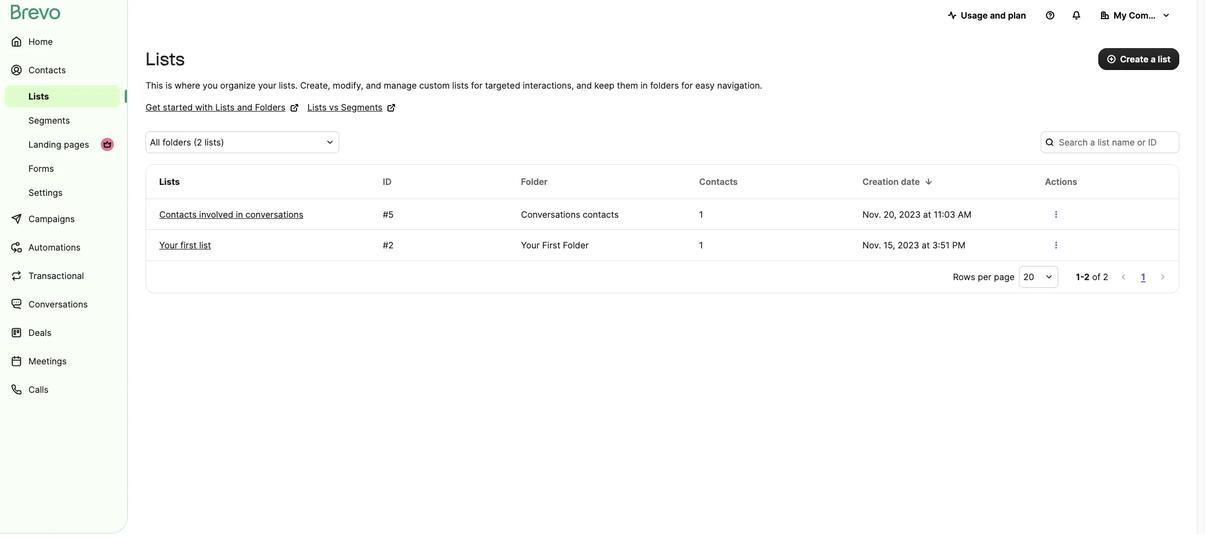 Task type: locate. For each thing, give the bounding box(es) containing it.
segments link
[[4, 110, 120, 131]]

nov. for nov. 15, 2023 at 3:51 pm
[[863, 240, 882, 251]]

contacts inside contacts link
[[28, 65, 66, 76]]

1 vertical spatial segments
[[28, 115, 70, 126]]

0 horizontal spatial folders
[[163, 137, 191, 148]]

0 vertical spatial folders
[[651, 80, 679, 91]]

2 down 5
[[389, 240, 394, 251]]

2 vertical spatial 1
[[1142, 272, 1146, 283]]

1-
[[1077, 272, 1085, 283]]

your first folder
[[521, 240, 589, 251]]

for
[[471, 80, 483, 91], [682, 80, 693, 91]]

home
[[28, 36, 53, 47]]

1 horizontal spatial list
[[1159, 54, 1171, 65]]

0 horizontal spatial list
[[199, 240, 211, 251]]

list for your first list
[[199, 240, 211, 251]]

conversations down 'transactional'
[[28, 299, 88, 310]]

2 left of
[[1085, 272, 1090, 283]]

conversations
[[521, 209, 581, 220], [28, 299, 88, 310]]

at left 3:51
[[922, 240, 931, 251]]

0 horizontal spatial for
[[471, 80, 483, 91]]

my company button
[[1093, 4, 1180, 26]]

a
[[1152, 54, 1157, 65]]

folder up "conversations contacts"
[[521, 176, 548, 187]]

2 # from the top
[[383, 240, 389, 251]]

0 vertical spatial nov.
[[863, 209, 882, 220]]

1 vertical spatial folders
[[163, 137, 191, 148]]

1 horizontal spatial your
[[521, 240, 540, 251]]

lists link
[[4, 85, 120, 107]]

folders
[[255, 102, 286, 113]]

transactional
[[28, 271, 84, 282]]

1 your from the left
[[159, 240, 178, 251]]

# down # 5
[[383, 240, 389, 251]]

deals
[[28, 328, 51, 338]]

for right lists
[[471, 80, 483, 91]]

you
[[203, 80, 218, 91]]

0 vertical spatial at
[[924, 209, 932, 220]]

20,
[[884, 209, 897, 220]]

0 vertical spatial conversations
[[521, 209, 581, 220]]

2 vertical spatial contacts
[[159, 209, 197, 220]]

1 horizontal spatial segments
[[341, 102, 383, 113]]

0 vertical spatial list
[[1159, 54, 1171, 65]]

settings link
[[4, 182, 120, 204]]

nov. for nov. 20, 2023 at 11:03 am
[[863, 209, 882, 220]]

segments
[[341, 102, 383, 113], [28, 115, 70, 126]]

0 horizontal spatial segments
[[28, 115, 70, 126]]

2 for #
[[389, 240, 394, 251]]

1 vertical spatial 2023
[[898, 240, 920, 251]]

1 for your first folder
[[700, 240, 704, 251]]

conversations up first
[[521, 209, 581, 220]]

list right a
[[1159, 54, 1171, 65]]

folder right first
[[563, 240, 589, 251]]

0 horizontal spatial contacts
[[28, 65, 66, 76]]

nov. left 15, on the right top
[[863, 240, 882, 251]]

0 vertical spatial folder
[[521, 176, 548, 187]]

1 vertical spatial folder
[[563, 240, 589, 251]]

1 vertical spatial at
[[922, 240, 931, 251]]

settings
[[28, 187, 63, 198]]

is
[[166, 80, 172, 91]]

1 button
[[1140, 269, 1148, 285]]

pages
[[64, 139, 89, 150]]

in right them
[[641, 80, 648, 91]]

0 horizontal spatial 2
[[389, 240, 394, 251]]

2 right of
[[1104, 272, 1109, 283]]

0 horizontal spatial your
[[159, 240, 178, 251]]

easy
[[696, 80, 715, 91]]

2023 for 15,
[[898, 240, 920, 251]]

get started with lists and folders
[[146, 102, 286, 113]]

folders
[[651, 80, 679, 91], [163, 137, 191, 148]]

2023
[[900, 209, 921, 220], [898, 240, 920, 251]]

folders right them
[[651, 80, 679, 91]]

folders left (2
[[163, 137, 191, 148]]

0 vertical spatial #
[[383, 209, 389, 220]]

1 horizontal spatial 2
[[1085, 272, 1090, 283]]

company
[[1130, 10, 1170, 21]]

2 nov. from the top
[[863, 240, 882, 251]]

1 horizontal spatial folders
[[651, 80, 679, 91]]

0 horizontal spatial conversations
[[28, 299, 88, 310]]

landing
[[28, 139, 61, 150]]

lists down all
[[159, 176, 180, 187]]

2
[[389, 240, 394, 251], [1085, 272, 1090, 283], [1104, 272, 1109, 283]]

1 vertical spatial nov.
[[863, 240, 882, 251]]

1 vertical spatial conversations
[[28, 299, 88, 310]]

contacts
[[28, 65, 66, 76], [700, 176, 738, 187], [159, 209, 197, 220]]

list
[[1159, 54, 1171, 65], [199, 240, 211, 251]]

1 horizontal spatial in
[[641, 80, 648, 91]]

segments down modify,
[[341, 102, 383, 113]]

contacts inside contacts involved in conversations link
[[159, 209, 197, 220]]

1 # from the top
[[383, 209, 389, 220]]

dialog
[[1198, 0, 1206, 535], [1198, 0, 1206, 535]]

my
[[1115, 10, 1128, 21]]

# 2
[[383, 240, 394, 251]]

contacts involved in conversations link
[[159, 208, 357, 221]]

0 horizontal spatial folder
[[521, 176, 548, 187]]

lists
[[146, 49, 185, 70], [28, 91, 49, 102], [215, 102, 235, 113], [308, 102, 327, 113], [159, 176, 180, 187]]

landing pages link
[[4, 134, 120, 156]]

2023 right 15, on the right top
[[898, 240, 920, 251]]

lists left vs
[[308, 102, 327, 113]]

0 vertical spatial segments
[[341, 102, 383, 113]]

0 vertical spatial contacts
[[28, 65, 66, 76]]

create a list button
[[1099, 48, 1180, 70]]

1 horizontal spatial contacts
[[159, 209, 197, 220]]

in right involved
[[236, 209, 243, 220]]

conversations for conversations contacts
[[521, 209, 581, 220]]

1 nov. from the top
[[863, 209, 882, 220]]

1 vertical spatial 1
[[700, 240, 704, 251]]

1 vertical spatial contacts
[[700, 176, 738, 187]]

list right first
[[199, 240, 211, 251]]

0 vertical spatial 1
[[700, 209, 704, 220]]

your
[[258, 80, 277, 91]]

nov.
[[863, 209, 882, 220], [863, 240, 882, 251]]

create,
[[300, 80, 331, 91]]

nov. left "20," in the right of the page
[[863, 209, 882, 220]]

# for 5
[[383, 209, 389, 220]]

20
[[1024, 272, 1035, 283]]

# for 2
[[383, 240, 389, 251]]

landing pages
[[28, 139, 89, 150]]

lists inside lists link
[[28, 91, 49, 102]]

#
[[383, 209, 389, 220], [383, 240, 389, 251]]

for left easy
[[682, 80, 693, 91]]

lists vs segments
[[308, 102, 383, 113]]

plan
[[1009, 10, 1027, 21]]

navigation.
[[718, 80, 763, 91]]

them
[[617, 80, 639, 91]]

segments up landing
[[28, 115, 70, 126]]

interactions,
[[523, 80, 574, 91]]

1
[[700, 209, 704, 220], [700, 240, 704, 251], [1142, 272, 1146, 283]]

meetings
[[28, 356, 67, 367]]

1 horizontal spatial conversations
[[521, 209, 581, 220]]

conversations for conversations
[[28, 299, 88, 310]]

1 vertical spatial list
[[199, 240, 211, 251]]

and left plan
[[991, 10, 1007, 21]]

lists up segments link
[[28, 91, 49, 102]]

my company
[[1115, 10, 1170, 21]]

and down "organize"
[[237, 102, 253, 113]]

None field
[[150, 136, 322, 149]]

where
[[175, 80, 200, 91]]

all
[[150, 137, 160, 148]]

at left "11:03"
[[924, 209, 932, 220]]

list inside button
[[1159, 54, 1171, 65]]

your for your first list
[[159, 240, 178, 251]]

targeted
[[485, 80, 521, 91]]

and
[[991, 10, 1007, 21], [366, 80, 382, 91], [577, 80, 592, 91], [237, 102, 253, 113]]

get started with lists and folders link
[[146, 101, 299, 114]]

1 for conversations contacts
[[700, 209, 704, 220]]

date
[[902, 176, 921, 187]]

lists right with
[[215, 102, 235, 113]]

# up # 2
[[383, 209, 389, 220]]

1 horizontal spatial for
[[682, 80, 693, 91]]

folder
[[521, 176, 548, 187], [563, 240, 589, 251]]

20 button
[[1020, 266, 1059, 288]]

2 your from the left
[[521, 240, 540, 251]]

0 vertical spatial in
[[641, 80, 648, 91]]

2023 right "20," in the right of the page
[[900, 209, 921, 220]]

1 vertical spatial #
[[383, 240, 389, 251]]

1 inside "button"
[[1142, 272, 1146, 283]]

2 for 1-
[[1085, 272, 1090, 283]]

nov. 20, 2023 at 11:03 am
[[863, 209, 972, 220]]

in
[[641, 80, 648, 91], [236, 209, 243, 220]]

0 horizontal spatial in
[[236, 209, 243, 220]]

0 vertical spatial 2023
[[900, 209, 921, 220]]



Task type: describe. For each thing, give the bounding box(es) containing it.
calls
[[28, 384, 49, 395]]

Search a list name or ID search field
[[1042, 131, 1180, 153]]

1-2 of 2
[[1077, 272, 1109, 283]]

2 for from the left
[[682, 80, 693, 91]]

3:51
[[933, 240, 950, 251]]

am
[[958, 209, 972, 220]]

meetings link
[[4, 348, 120, 375]]

pm
[[953, 240, 966, 251]]

segments inside segments link
[[28, 115, 70, 126]]

(2
[[194, 137, 202, 148]]

lists up is
[[146, 49, 185, 70]]

contacts involved in conversations
[[159, 209, 304, 220]]

conversations link
[[4, 291, 120, 318]]

lists)
[[205, 137, 224, 148]]

deals link
[[4, 320, 120, 346]]

forms link
[[4, 158, 120, 180]]

automations link
[[4, 234, 120, 261]]

creation date
[[863, 176, 921, 187]]

started
[[163, 102, 193, 113]]

list for create a list
[[1159, 54, 1171, 65]]

manage
[[384, 80, 417, 91]]

and right modify,
[[366, 80, 382, 91]]

organize
[[220, 80, 256, 91]]

your first list
[[159, 240, 211, 251]]

campaigns
[[28, 214, 75, 225]]

conversations
[[246, 209, 304, 220]]

transactional link
[[4, 263, 120, 289]]

page
[[995, 272, 1015, 283]]

nov. 15, 2023 at 3:51 pm
[[863, 240, 966, 251]]

actions
[[1046, 176, 1078, 187]]

your for your first folder
[[521, 240, 540, 251]]

creation
[[863, 176, 899, 187]]

get
[[146, 102, 160, 113]]

all folders (2 lists)
[[150, 137, 224, 148]]

first
[[181, 240, 197, 251]]

2023 for 20,
[[900, 209, 921, 220]]

rows per page
[[954, 272, 1015, 283]]

this is where you organize your lists. create, modify, and manage custom lists for targeted interactions, and keep them in folders for easy navigation.
[[146, 80, 763, 91]]

campaigns link
[[4, 206, 120, 232]]

11:03
[[934, 209, 956, 220]]

involved
[[199, 209, 234, 220]]

at for 3:51
[[922, 240, 931, 251]]

keep
[[595, 80, 615, 91]]

left___rvooi image
[[103, 140, 112, 149]]

this
[[146, 80, 163, 91]]

5
[[389, 209, 394, 220]]

conversations contacts
[[521, 209, 619, 220]]

first
[[543, 240, 561, 251]]

modify,
[[333, 80, 364, 91]]

# 5
[[383, 209, 394, 220]]

usage
[[962, 10, 989, 21]]

calls link
[[4, 377, 120, 403]]

create
[[1121, 54, 1149, 65]]

1 horizontal spatial folder
[[563, 240, 589, 251]]

rows
[[954, 272, 976, 283]]

of
[[1093, 272, 1101, 283]]

create a list
[[1121, 54, 1171, 65]]

and left keep
[[577, 80, 592, 91]]

at for 11:03
[[924, 209, 932, 220]]

your first list link
[[159, 239, 357, 252]]

2 horizontal spatial 2
[[1104, 272, 1109, 283]]

custom
[[420, 80, 450, 91]]

per
[[979, 272, 992, 283]]

automations
[[28, 242, 81, 253]]

contacts link
[[4, 57, 120, 83]]

2 horizontal spatial contacts
[[700, 176, 738, 187]]

and inside button
[[991, 10, 1007, 21]]

lists.
[[279, 80, 298, 91]]

vs
[[329, 102, 339, 113]]

all folders (2 lists) button
[[146, 131, 340, 153]]

usage and plan
[[962, 10, 1027, 21]]

folders inside popup button
[[163, 137, 191, 148]]

lists inside get started with lists and folders link
[[215, 102, 235, 113]]

1 for from the left
[[471, 80, 483, 91]]

1 vertical spatial in
[[236, 209, 243, 220]]

15,
[[884, 240, 896, 251]]

lists
[[453, 80, 469, 91]]

none field inside all folders (2 lists) popup button
[[150, 136, 322, 149]]

with
[[195, 102, 213, 113]]

home link
[[4, 28, 120, 55]]

id
[[383, 176, 392, 187]]

segments inside the lists vs segments link
[[341, 102, 383, 113]]

contacts
[[583, 209, 619, 220]]

lists vs segments link
[[308, 101, 396, 114]]

usage and plan button
[[940, 4, 1036, 26]]



Task type: vqa. For each thing, say whether or not it's contained in the screenshot.
the messages within Send a series of messages based on a special event or birthday.
no



